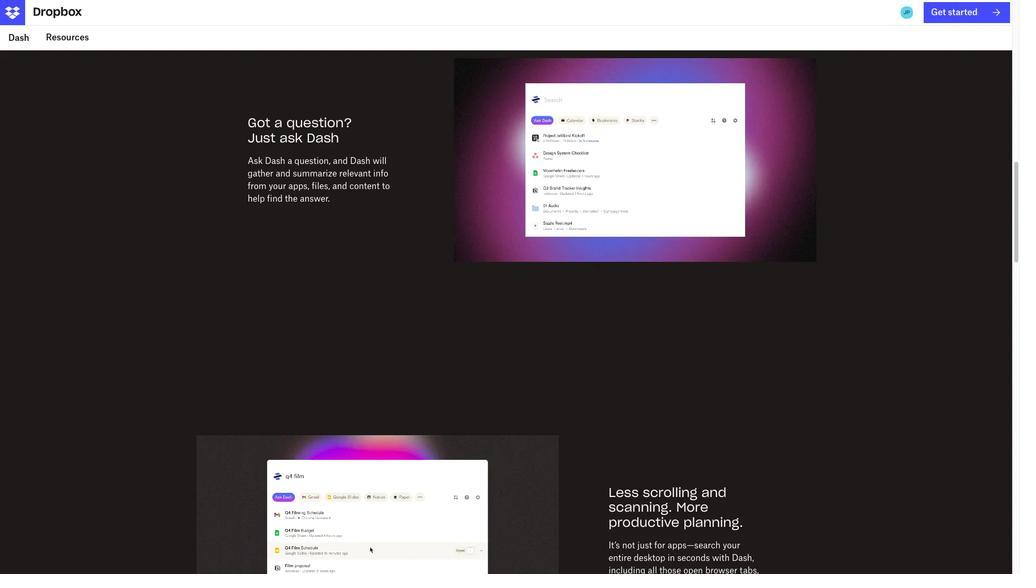 Task type: locate. For each thing, give the bounding box(es) containing it.
resources
[[46, 32, 89, 43]]

0 horizontal spatial a
[[274, 115, 283, 131]]

0 horizontal spatial your
[[269, 180, 286, 191]]

1 vertical spatial a
[[288, 155, 292, 166]]

with
[[712, 553, 730, 563]]

1 horizontal spatial a
[[288, 155, 292, 166]]

your up find
[[269, 180, 286, 191]]

dash
[[8, 32, 29, 43], [265, 155, 285, 166], [350, 155, 371, 166]]

get
[[931, 7, 946, 17]]

1 horizontal spatial your
[[723, 540, 740, 550]]

and up the planning.
[[702, 484, 727, 501]]

scanning.
[[609, 499, 672, 516]]

less scrolling and scanning. more productive planning.
[[609, 484, 743, 531]]

0 vertical spatial your
[[269, 180, 286, 191]]

jp
[[904, 9, 910, 16]]

summarize
[[293, 168, 337, 178]]

a right the got
[[274, 115, 283, 131]]

dash left resources link
[[8, 32, 29, 43]]

dash up relevant
[[350, 155, 371, 166]]

relevant
[[339, 168, 371, 178]]

and up relevant
[[333, 155, 348, 166]]

it's not just for apps—search your entire desktop in seconds with dash, including all those open browser tab
[[609, 540, 759, 574]]

and
[[333, 155, 348, 166], [276, 168, 291, 178], [333, 180, 347, 191], [702, 484, 727, 501]]

apps—search
[[668, 540, 721, 550]]

productive
[[609, 514, 680, 531]]

jp button
[[899, 4, 916, 21]]

entire
[[609, 553, 632, 563]]

find
[[267, 193, 283, 204]]

browser
[[706, 565, 738, 574]]

your up with
[[723, 540, 740, 550]]

your
[[269, 180, 286, 191], [723, 540, 740, 550]]

dash up gather at the top left of the page
[[265, 155, 285, 166]]

desktop
[[634, 553, 666, 563]]

0 vertical spatial a
[[274, 115, 283, 131]]

a
[[274, 115, 283, 131], [288, 155, 292, 166]]

a inside got a question? just ask dash
[[274, 115, 283, 131]]

1 horizontal spatial dash
[[265, 155, 285, 166]]

1 vertical spatial your
[[723, 540, 740, 550]]

those
[[660, 565, 681, 574]]

in
[[668, 553, 675, 563]]

less
[[609, 484, 639, 501]]

info
[[373, 168, 388, 178]]

and up apps,
[[276, 168, 291, 178]]

and right files, on the top left of page
[[333, 180, 347, 191]]

dash link
[[0, 25, 38, 50]]

got
[[248, 115, 270, 131]]

a left question,
[[288, 155, 292, 166]]



Task type: describe. For each thing, give the bounding box(es) containing it.
all
[[648, 565, 657, 574]]

not
[[622, 540, 635, 550]]

your inside ask dash a question, and dash will gather and summarize relevant info from your apps, files, and content to help find the answer.
[[269, 180, 286, 191]]

a inside ask dash a question, and dash will gather and summarize relevant info from your apps, files, and content to help find the answer.
[[288, 155, 292, 166]]

your inside the it's not just for apps—search your entire desktop in seconds with dash, including all those open browser tab
[[723, 540, 740, 550]]

resources link
[[38, 25, 97, 50]]

2 horizontal spatial dash
[[350, 155, 371, 166]]

including
[[609, 565, 646, 574]]

got a question? just ask dash
[[248, 115, 352, 146]]

will
[[373, 155, 387, 166]]

planning.
[[684, 514, 743, 531]]

get started
[[931, 7, 978, 17]]

ask dash a question, and dash will gather and summarize relevant info from your apps, files, and content to help find the answer.
[[248, 155, 390, 204]]

answer.
[[300, 193, 330, 204]]

question,
[[295, 155, 331, 166]]

files,
[[312, 180, 330, 191]]

the
[[285, 193, 298, 204]]

just
[[638, 540, 652, 550]]

get started link
[[924, 2, 1010, 23]]

seconds
[[678, 553, 710, 563]]

open
[[684, 565, 703, 574]]

0 horizontal spatial dash
[[8, 32, 29, 43]]

apps,
[[289, 180, 310, 191]]

it's
[[609, 540, 620, 550]]

and inside the less scrolling and scanning. more productive planning.
[[702, 484, 727, 501]]

ask
[[248, 155, 263, 166]]

to
[[382, 180, 390, 191]]

dash,
[[732, 553, 754, 563]]

more
[[676, 499, 709, 516]]

scrolling
[[643, 484, 698, 501]]

started
[[948, 7, 978, 17]]

for
[[655, 540, 666, 550]]

from
[[248, 180, 267, 191]]

just ask dash
[[248, 130, 339, 146]]

help
[[248, 193, 265, 204]]

question?
[[287, 115, 352, 131]]

gather
[[248, 168, 273, 178]]

content
[[350, 180, 380, 191]]



Task type: vqa. For each thing, say whether or not it's contained in the screenshot.
"J2K"
no



